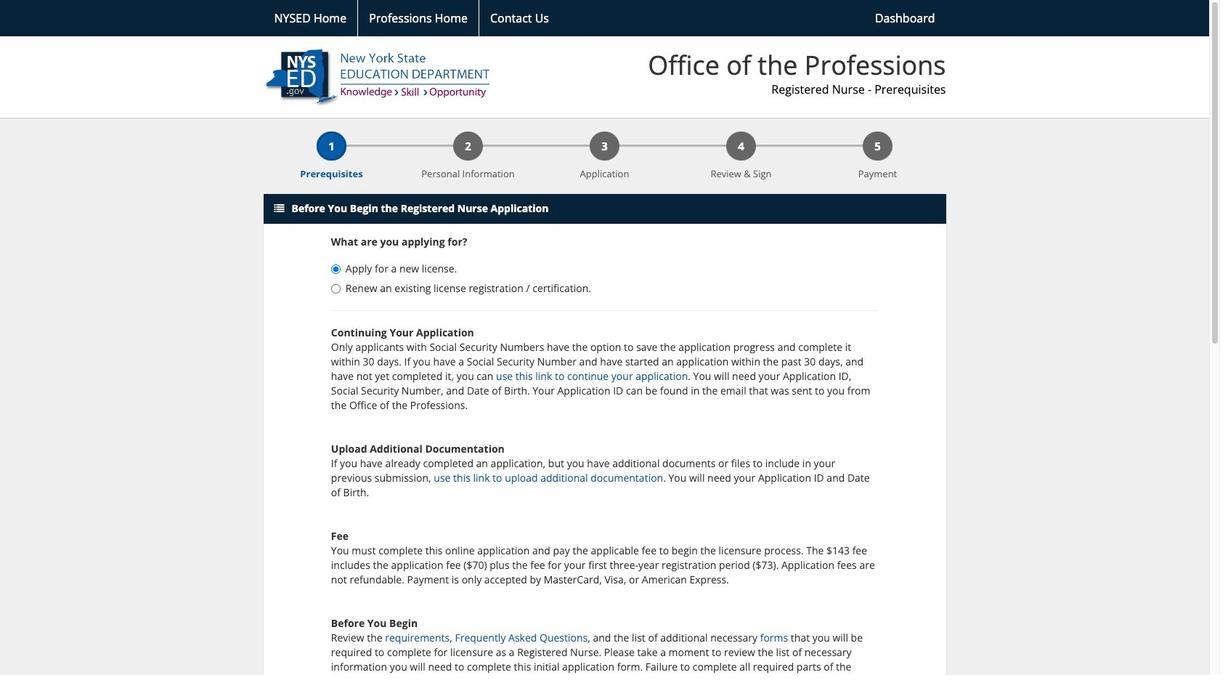 Task type: locate. For each thing, give the bounding box(es) containing it.
None radio
[[331, 265, 341, 274], [331, 284, 341, 294], [331, 265, 341, 274], [331, 284, 341, 294]]



Task type: describe. For each thing, give the bounding box(es) containing it.
list image
[[274, 204, 284, 214]]



Task type: vqa. For each thing, say whether or not it's contained in the screenshot.
list image at the top
yes



